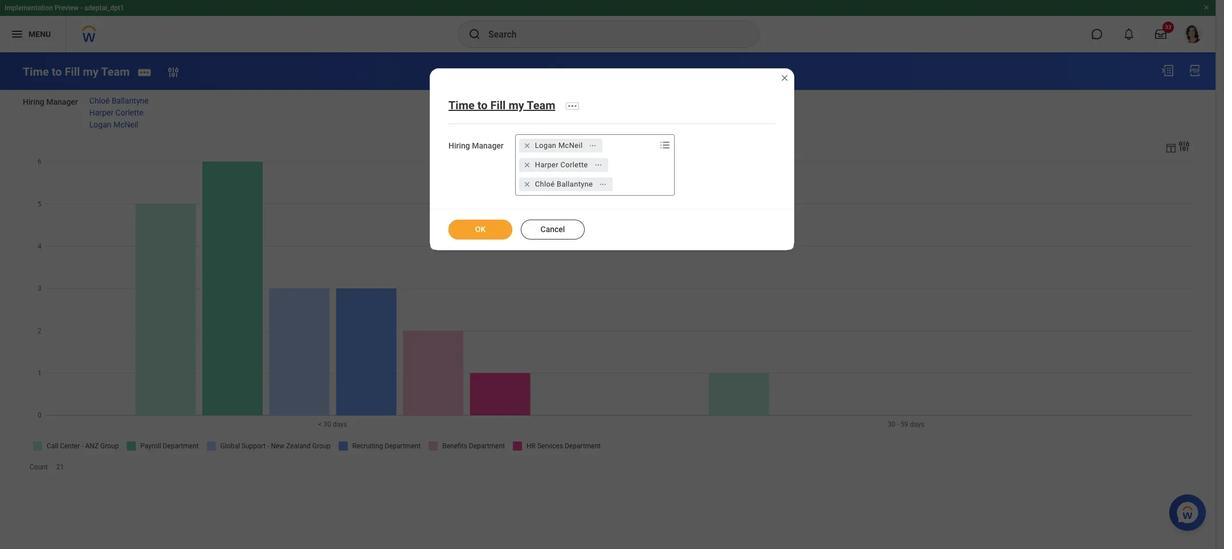 Task type: vqa. For each thing, say whether or not it's contained in the screenshot.
Team corresponding to Time to Fill my Team link within dialog
yes



Task type: locate. For each thing, give the bounding box(es) containing it.
configure and view chart data image
[[1165, 142, 1177, 154]]

hiring
[[23, 97, 44, 106], [449, 141, 470, 150]]

0 vertical spatial corlette
[[115, 108, 144, 118]]

1 vertical spatial mcneil
[[558, 141, 583, 150]]

0 horizontal spatial chloé
[[89, 96, 110, 106]]

1 horizontal spatial chloé
[[535, 180, 555, 188]]

related actions image right logan mcneil 'element'
[[589, 142, 597, 150]]

team for time to fill my team link in dialog
[[527, 98, 555, 112]]

0 vertical spatial x small image
[[521, 140, 533, 151]]

manager inside the time to fill my team main content
[[46, 97, 78, 106]]

0 horizontal spatial my
[[83, 65, 98, 78]]

chloé ballantyne inside items selected list
[[89, 96, 149, 106]]

0 horizontal spatial manager
[[46, 97, 78, 106]]

x small image
[[521, 140, 533, 151], [521, 159, 533, 171], [521, 179, 533, 190]]

ballantyne inside items selected list
[[112, 96, 149, 106]]

profile logan mcneil element
[[1177, 22, 1209, 47]]

chloé for chloé ballantyne element
[[535, 180, 555, 188]]

harper inside option
[[535, 161, 559, 169]]

chloé
[[89, 96, 110, 106], [535, 180, 555, 188]]

my for time to fill my team link in dialog
[[509, 98, 524, 112]]

0 vertical spatial harper corlette
[[89, 108, 144, 118]]

mcneil
[[113, 120, 138, 129], [558, 141, 583, 150]]

1 vertical spatial my
[[509, 98, 524, 112]]

chloé up harper corlette link
[[89, 96, 110, 106]]

harper corlette for harper corlette element
[[535, 161, 588, 169]]

mcneil up harper corlette, press delete to clear value. option
[[558, 141, 583, 150]]

logan mcneil down harper corlette link
[[89, 120, 138, 129]]

1 horizontal spatial mcneil
[[558, 141, 583, 150]]

mcneil down harper corlette link
[[113, 120, 138, 129]]

ballantyne
[[112, 96, 149, 106], [557, 180, 593, 188]]

21 button
[[56, 463, 66, 472]]

1 vertical spatial chloé ballantyne
[[535, 180, 593, 188]]

preview
[[55, 4, 79, 12]]

1 horizontal spatial to
[[477, 98, 488, 112]]

logan for logan mcneil link
[[89, 120, 111, 129]]

1 vertical spatial chloé
[[535, 180, 555, 188]]

1 horizontal spatial corlette
[[561, 161, 588, 169]]

0 horizontal spatial ballantyne
[[112, 96, 149, 106]]

time to fill my team inside the time to fill my team dialog
[[449, 98, 555, 112]]

items selected list box
[[516, 137, 657, 194]]

time to fill my team inside the time to fill my team main content
[[23, 65, 130, 78]]

chloé inside option
[[535, 180, 555, 188]]

related actions image inside logan mcneil, press delete to clear value. option
[[589, 142, 597, 150]]

0 vertical spatial to
[[52, 65, 62, 78]]

0 vertical spatial manager
[[46, 97, 78, 106]]

inbox large image
[[1155, 28, 1167, 40]]

0 horizontal spatial harper corlette
[[89, 108, 144, 118]]

fill inside the time to fill my team dialog
[[490, 98, 506, 112]]

0 vertical spatial time to fill my team
[[23, 65, 130, 78]]

1 vertical spatial manager
[[472, 141, 504, 150]]

0 vertical spatial hiring
[[23, 97, 44, 106]]

my inside dialog
[[509, 98, 524, 112]]

logan inside 'element'
[[535, 141, 556, 150]]

1 horizontal spatial ballantyne
[[557, 180, 593, 188]]

logan mcneil inside items selected list
[[89, 120, 138, 129]]

time inside the time to fill my team main content
[[23, 65, 49, 78]]

count
[[30, 464, 48, 472]]

harper corlette, press delete to clear value. option
[[519, 158, 608, 172]]

0 horizontal spatial hiring
[[23, 97, 44, 106]]

0 vertical spatial time
[[23, 65, 49, 78]]

0 vertical spatial time to fill my team link
[[23, 65, 130, 78]]

0 vertical spatial chloé
[[89, 96, 110, 106]]

time
[[23, 65, 49, 78], [449, 98, 475, 112]]

harper for harper corlette element
[[535, 161, 559, 169]]

harper corlette down logan mcneil, press delete to clear value. option
[[535, 161, 588, 169]]

time to fill my team link
[[23, 65, 130, 78], [449, 98, 555, 112]]

0 horizontal spatial time to fill my team
[[23, 65, 130, 78]]

ballantyne down harper corlette, press delete to clear value. option
[[557, 180, 593, 188]]

corlette for harper corlette link
[[115, 108, 144, 118]]

1 horizontal spatial logan mcneil
[[535, 141, 583, 150]]

x small image inside harper corlette, press delete to clear value. option
[[521, 159, 533, 171]]

0 vertical spatial hiring manager
[[23, 97, 78, 106]]

0 vertical spatial mcneil
[[113, 120, 138, 129]]

1 vertical spatial corlette
[[561, 161, 588, 169]]

1 x small image from the top
[[521, 140, 533, 151]]

related actions image up related actions icon
[[594, 161, 602, 169]]

team up the chloé ballantyne link
[[101, 65, 130, 78]]

0 horizontal spatial time
[[23, 65, 49, 78]]

1 horizontal spatial logan
[[535, 141, 556, 150]]

logan mcneil up harper corlette element
[[535, 141, 583, 150]]

1 horizontal spatial harper corlette
[[535, 161, 588, 169]]

1 horizontal spatial time to fill my team
[[449, 98, 555, 112]]

adeptai_dpt1
[[84, 4, 124, 12]]

1 vertical spatial time
[[449, 98, 475, 112]]

1 vertical spatial team
[[527, 98, 555, 112]]

my
[[83, 65, 98, 78], [509, 98, 524, 112]]

to
[[52, 65, 62, 78], [477, 98, 488, 112]]

chloé inside items selected list
[[89, 96, 110, 106]]

2 vertical spatial x small image
[[521, 179, 533, 190]]

0 horizontal spatial logan
[[89, 120, 111, 129]]

ballantyne up harper corlette link
[[112, 96, 149, 106]]

1 horizontal spatial manager
[[472, 141, 504, 150]]

to inside dialog
[[477, 98, 488, 112]]

1 vertical spatial time to fill my team link
[[449, 98, 555, 112]]

logan mcneil inside option
[[535, 141, 583, 150]]

harper corlette down the chloé ballantyne link
[[89, 108, 144, 118]]

chloé ballantyne element
[[535, 179, 593, 190]]

0 horizontal spatial logan mcneil
[[89, 120, 138, 129]]

corlette inside items selected list
[[115, 108, 144, 118]]

time to fill my team
[[23, 65, 130, 78], [449, 98, 555, 112]]

0 vertical spatial logan mcneil
[[89, 120, 138, 129]]

x small image left harper corlette element
[[521, 159, 533, 171]]

1 horizontal spatial time to fill my team link
[[449, 98, 555, 112]]

harper inside items selected list
[[89, 108, 113, 118]]

0 horizontal spatial hiring manager
[[23, 97, 78, 106]]

logan for logan mcneil 'element'
[[535, 141, 556, 150]]

harper corlette
[[89, 108, 144, 118], [535, 161, 588, 169]]

hiring manager
[[23, 97, 78, 106], [449, 141, 504, 150]]

1 horizontal spatial team
[[527, 98, 555, 112]]

export to excel image
[[1161, 64, 1175, 78]]

chloé ballantyne inside option
[[535, 180, 593, 188]]

corlette
[[115, 108, 144, 118], [561, 161, 588, 169]]

time inside the time to fill my team dialog
[[449, 98, 475, 112]]

harper down logan mcneil 'element'
[[535, 161, 559, 169]]

1 vertical spatial ballantyne
[[557, 180, 593, 188]]

1 horizontal spatial hiring
[[449, 141, 470, 150]]

chloé ballantyne down harper corlette, press delete to clear value. option
[[535, 180, 593, 188]]

logan mcneil, press delete to clear value. option
[[519, 139, 603, 153]]

x small image left logan mcneil 'element'
[[521, 140, 533, 151]]

0 horizontal spatial harper
[[89, 108, 113, 118]]

related actions image
[[599, 180, 607, 188]]

logan up harper corlette element
[[535, 141, 556, 150]]

harper corlette inside option
[[535, 161, 588, 169]]

logan
[[89, 120, 111, 129], [535, 141, 556, 150]]

0 vertical spatial ballantyne
[[112, 96, 149, 106]]

1 vertical spatial harper
[[535, 161, 559, 169]]

x small image left chloé ballantyne element
[[521, 179, 533, 190]]

ballantyne inside option
[[557, 180, 593, 188]]

1 vertical spatial logan
[[535, 141, 556, 150]]

0 vertical spatial team
[[101, 65, 130, 78]]

0 vertical spatial my
[[83, 65, 98, 78]]

corlette up chloé ballantyne, press delete to clear value. option
[[561, 161, 588, 169]]

implementation preview -   adeptai_dpt1 banner
[[0, 0, 1216, 52]]

1 horizontal spatial time
[[449, 98, 475, 112]]

related actions image for logan mcneil
[[589, 142, 597, 150]]

mcneil inside 'element'
[[558, 141, 583, 150]]

x small image for chloé ballantyne
[[521, 179, 533, 190]]

1 vertical spatial logan mcneil
[[535, 141, 583, 150]]

fill
[[65, 65, 80, 78], [490, 98, 506, 112]]

1 vertical spatial x small image
[[521, 159, 533, 171]]

related actions image
[[589, 142, 597, 150], [594, 161, 602, 169]]

logan mcneil for logan mcneil link
[[89, 120, 138, 129]]

harper
[[89, 108, 113, 118], [535, 161, 559, 169]]

0 horizontal spatial time to fill my team link
[[23, 65, 130, 78]]

0 vertical spatial chloé ballantyne
[[89, 96, 149, 106]]

team up logan mcneil 'element'
[[527, 98, 555, 112]]

hiring inside the time to fill my team dialog
[[449, 141, 470, 150]]

related actions image inside harper corlette, press delete to clear value. option
[[594, 161, 602, 169]]

fill inside the time to fill my team main content
[[65, 65, 80, 78]]

1 vertical spatial harper corlette
[[535, 161, 588, 169]]

to inside main content
[[52, 65, 62, 78]]

x small image inside logan mcneil, press delete to clear value. option
[[521, 140, 533, 151]]

1 vertical spatial to
[[477, 98, 488, 112]]

corlette down the chloé ballantyne link
[[115, 108, 144, 118]]

0 vertical spatial fill
[[65, 65, 80, 78]]

logan mcneil
[[89, 120, 138, 129], [535, 141, 583, 150]]

1 vertical spatial hiring
[[449, 141, 470, 150]]

my inside main content
[[83, 65, 98, 78]]

0 horizontal spatial mcneil
[[113, 120, 138, 129]]

team inside main content
[[101, 65, 130, 78]]

mcneil inside items selected list
[[113, 120, 138, 129]]

logan down harper corlette link
[[89, 120, 111, 129]]

team for time to fill my team link within the main content
[[101, 65, 130, 78]]

0 horizontal spatial corlette
[[115, 108, 144, 118]]

0 vertical spatial related actions image
[[589, 142, 597, 150]]

1 vertical spatial related actions image
[[594, 161, 602, 169]]

chloé ballantyne
[[89, 96, 149, 106], [535, 180, 593, 188]]

0 vertical spatial logan
[[89, 120, 111, 129]]

harper corlette link
[[89, 108, 144, 118]]

1 horizontal spatial fill
[[490, 98, 506, 112]]

1 horizontal spatial my
[[509, 98, 524, 112]]

team
[[101, 65, 130, 78], [527, 98, 555, 112]]

1 vertical spatial time to fill my team
[[449, 98, 555, 112]]

0 horizontal spatial to
[[52, 65, 62, 78]]

chloé ballantyne up harper corlette link
[[89, 96, 149, 106]]

chloé for the chloé ballantyne link
[[89, 96, 110, 106]]

time for time to fill my team link within the main content
[[23, 65, 49, 78]]

3 x small image from the top
[[521, 179, 533, 190]]

chloé down harper corlette element
[[535, 180, 555, 188]]

harper corlette element
[[535, 160, 588, 170]]

1 horizontal spatial hiring manager
[[449, 141, 504, 150]]

harper up logan mcneil link
[[89, 108, 113, 118]]

0 horizontal spatial fill
[[65, 65, 80, 78]]

corlette inside option
[[561, 161, 588, 169]]

1 horizontal spatial chloé ballantyne
[[535, 180, 593, 188]]

close environment banner image
[[1203, 4, 1210, 11]]

1 horizontal spatial harper
[[535, 161, 559, 169]]

0 vertical spatial harper
[[89, 108, 113, 118]]

corlette for harper corlette element
[[561, 161, 588, 169]]

1 vertical spatial fill
[[490, 98, 506, 112]]

ok
[[475, 225, 486, 234]]

logan inside items selected list
[[89, 120, 111, 129]]

manager
[[46, 97, 78, 106], [472, 141, 504, 150]]

0 horizontal spatial chloé ballantyne
[[89, 96, 149, 106]]

1 vertical spatial hiring manager
[[449, 141, 504, 150]]

0 horizontal spatial team
[[101, 65, 130, 78]]

team inside dialog
[[527, 98, 555, 112]]

harper corlette inside items selected list
[[89, 108, 144, 118]]

2 x small image from the top
[[521, 159, 533, 171]]

chloé ballantyne link
[[89, 96, 149, 106]]



Task type: describe. For each thing, give the bounding box(es) containing it.
change selection image
[[167, 65, 180, 79]]

chloé ballantyne for chloé ballantyne element
[[535, 180, 593, 188]]

x small image for logan mcneil
[[521, 140, 533, 151]]

search image
[[468, 27, 482, 41]]

mcneil for logan mcneil link
[[113, 120, 138, 129]]

ballantyne for the chloé ballantyne link
[[112, 96, 149, 106]]

time to fill my team for time to fill my team link in dialog
[[449, 98, 555, 112]]

time to fill my team for time to fill my team link within the main content
[[23, 65, 130, 78]]

manager inside the time to fill my team dialog
[[472, 141, 504, 150]]

time for time to fill my team link in dialog
[[449, 98, 475, 112]]

cancel button
[[521, 220, 585, 240]]

mcneil for logan mcneil 'element'
[[558, 141, 583, 150]]

hiring manager inside the time to fill my team dialog
[[449, 141, 504, 150]]

ok button
[[449, 220, 512, 240]]

hiring manager inside the time to fill my team main content
[[23, 97, 78, 106]]

21
[[56, 464, 64, 472]]

implementation
[[5, 4, 53, 12]]

view printable version (pdf) image
[[1188, 64, 1202, 78]]

-
[[80, 4, 83, 12]]

ballantyne for chloé ballantyne element
[[557, 180, 593, 188]]

to for time to fill my team link in dialog
[[477, 98, 488, 112]]

notifications large image
[[1123, 28, 1135, 40]]

chloé ballantyne for the chloé ballantyne link
[[89, 96, 149, 106]]

implementation preview -   adeptai_dpt1
[[5, 4, 124, 12]]

fill for time to fill my team link in dialog
[[490, 98, 506, 112]]

logan mcneil for logan mcneil 'element'
[[535, 141, 583, 150]]

fill for time to fill my team link within the main content
[[65, 65, 80, 78]]

harper for harper corlette link
[[89, 108, 113, 118]]

time to fill my team link inside dialog
[[449, 98, 555, 112]]

items selected list
[[89, 96, 168, 129]]

time to fill my team main content
[[0, 52, 1216, 496]]

related actions image for harper corlette
[[594, 161, 602, 169]]

harper corlette for harper corlette link
[[89, 108, 144, 118]]

to for time to fill my team link within the main content
[[52, 65, 62, 78]]

cancel
[[541, 225, 565, 234]]

my for time to fill my team link within the main content
[[83, 65, 98, 78]]

time to fill my team link inside main content
[[23, 65, 130, 78]]

logan mcneil element
[[535, 141, 583, 151]]

hiring inside the time to fill my team main content
[[23, 97, 44, 106]]

prompts image
[[658, 138, 672, 152]]

close time to fill my team image
[[780, 74, 789, 83]]

time to fill my team dialog
[[430, 68, 794, 251]]

chloé ballantyne, press delete to clear value. option
[[519, 178, 613, 191]]

x small image for harper corlette
[[521, 159, 533, 171]]

logan mcneil link
[[89, 120, 138, 129]]



